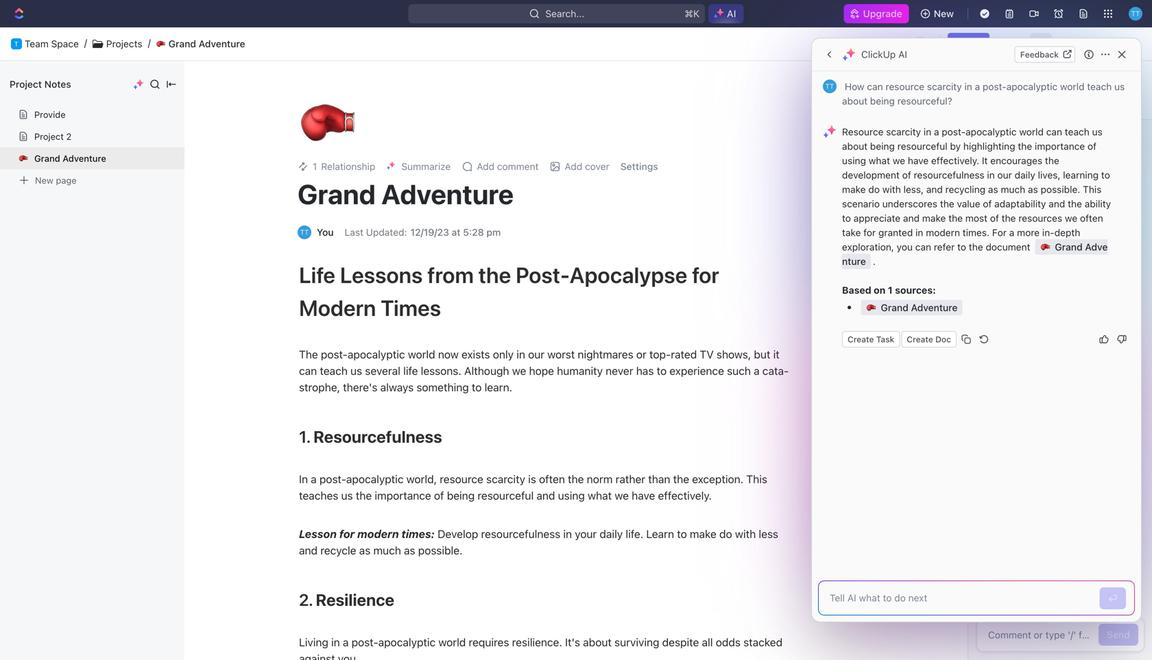 Task type: vqa. For each thing, say whether or not it's contained in the screenshot.
right 17
no



Task type: locate. For each thing, give the bounding box(es) containing it.
can inside 'the post-apocalyptic world now exists only in our worst nightmares or top-rated tv shows, but it can teach us several life lessons. although we hope humanity never has to experience such a cata strophe, there's always something to learn.'
[[299, 365, 317, 378]]

0 vertical spatial importance
[[1035, 141, 1085, 152]]

1 horizontal spatial on
[[1063, 183, 1074, 194]]

can right how
[[867, 81, 883, 92]]

grand right projects
[[168, 38, 196, 49]]

1 horizontal spatial our
[[997, 169, 1012, 181]]

0 vertical spatial upgrade
[[863, 8, 902, 19]]

and up develop resourcefulness in your daily life. learn to make do with less and recycle as much as possible.
[[537, 489, 555, 502]]

add left cover
[[565, 161, 582, 172]]

🥊 up 1 relationship
[[300, 89, 355, 154]]

this right exception.
[[746, 473, 767, 486]]

modern left times:
[[357, 528, 399, 541]]

always
[[380, 381, 414, 394]]

often right is
[[539, 473, 565, 486]]

page!
[[1094, 183, 1117, 194]]

shows,
[[717, 348, 751, 361]]

0 horizontal spatial with
[[318, 169, 336, 179]]

2 create from the left
[[907, 335, 933, 344]]

apocalyptic up highlighting
[[966, 126, 1017, 138]]

1 vertical spatial importance
[[375, 489, 431, 502]]

1 horizontal spatial resourceful
[[897, 141, 948, 152]]

1 vertical spatial project
[[34, 131, 64, 142]]

upgrade link
[[844, 4, 909, 23], [5, 111, 162, 133]]

resource
[[886, 81, 925, 92], [440, 473, 483, 486]]

life lessons from the post-apocalypse for modern times
[[299, 262, 724, 321]]

importance
[[1035, 141, 1085, 152], [375, 489, 431, 502]]

projects link
[[106, 38, 142, 50]]

1 add from the left
[[477, 161, 494, 172]]

using up development
[[842, 155, 866, 166]]

🥊 inside 🥊 grand adventure
[[156, 39, 165, 49]]

feedback button
[[1015, 46, 1075, 63]]

apocalyptic inside 'the post-apocalyptic world now exists only in our worst nightmares or top-rated tv shows, but it can teach us several life lessons. although we hope humanity never has to experience such a cata strophe, there's always something to learn.'
[[348, 348, 405, 361]]

with left less
[[735, 528, 756, 541]]

daily inside 'resource scarcity in a post-apocalyptic world can teach us about being resourceful by highlighting the importance of using what we have effectively. it encourages the development of resourcefulness in our daily lives, learning to make do with less, and recycling as much as possible. this scenario underscores the value of adaptability and the ability to appreciate and make the most of the resources we often take for granted in modern times. for a more in-depth exploration, you can refer to the document'
[[1015, 169, 1035, 181]]

1 horizontal spatial effectively.
[[931, 155, 979, 166]]

0 horizontal spatial possible.
[[418, 544, 463, 557]]

0 vertical spatial 1
[[313, 161, 317, 172]]

0 vertical spatial resourcefulness
[[914, 169, 985, 181]]

world inside 'resource scarcity in a post-apocalyptic world can teach us about being resourceful by highlighting the importance of using what we have effectively. it encourages the development of resourcefulness in our daily lives, learning to make do with less, and recycling as much as possible. this scenario underscores the value of adaptability and the ability to appreciate and make the most of the resources we often take for granted in modern times. for a more in-depth exploration, you can refer to the document'
[[1019, 126, 1044, 138]]

0 vertical spatial effectively.
[[931, 155, 979, 166]]

1 vertical spatial this
[[746, 473, 767, 486]]

2 horizontal spatial tt
[[1131, 9, 1140, 17]]

often down ability
[[1080, 213, 1103, 224]]

0 vertical spatial using
[[842, 155, 866, 166]]

adaptability
[[994, 198, 1046, 210]]

tt
[[1131, 9, 1140, 17], [825, 82, 834, 90], [300, 228, 309, 236]]

the
[[299, 348, 318, 361]]

now
[[438, 348, 459, 361]]

send
[[1107, 629, 1130, 641]]

0 horizontal spatial have
[[632, 489, 655, 502]]

0 vertical spatial project
[[10, 79, 42, 90]]

life.
[[626, 528, 643, 541]]

add cover
[[565, 161, 610, 172]]

what inside 'resource scarcity in a post-apocalyptic world can teach us about being resourceful by highlighting the importance of using what we have effectively. it encourages the development of resourcefulness in our daily lives, learning to make do with less, and recycling as much as possible. this scenario underscores the value of adaptability and the ability to appreciate and make the most of the resources we often take for granted in modern times. for a more in-depth exploration, you can refer to the document'
[[869, 155, 890, 166]]

development
[[842, 169, 900, 181]]

0 vertical spatial being
[[870, 95, 895, 107]]

0 vertical spatial resourceful
[[897, 141, 948, 152]]

0 vertical spatial much
[[1001, 184, 1025, 195]]

being inside how can resource scarcity in a post-apocalyptic world teach us about being resourceful?
[[870, 95, 895, 107]]

0 vertical spatial new
[[934, 8, 954, 19]]

this up ability
[[1083, 184, 1102, 195]]

the post-apocalyptic world now exists only in our worst nightmares or top-rated tv shows, but it can teach us several life lessons. although we hope humanity never has to experience such a cata strophe, there's always something to learn.
[[299, 348, 789, 394]]

new for new page
[[35, 175, 53, 186]]

doc
[[935, 335, 951, 344]]

nture
[[842, 256, 866, 267]]

and inside white label skin clickup with your brand colors, logo, and a custom url.
[[439, 169, 454, 179]]

highlighting
[[963, 141, 1015, 152]]

importance inside in a post-apocalyptic world, resource scarcity is often the norm rather than the exception. this teaches us the importance of being resourceful and using what we have effectively.
[[375, 489, 431, 502]]

new
[[934, 8, 954, 19], [35, 175, 53, 186]]

using
[[842, 155, 866, 166], [558, 489, 585, 502]]

resource inside how can resource scarcity in a post-apocalyptic world teach us about being resourceful?
[[886, 81, 925, 92]]

being inside in a post-apocalyptic world, resource scarcity is often the norm rather than the exception. this teaches us the importance of being resourceful and using what we have effectively.
[[447, 489, 475, 502]]

daily left life.
[[600, 528, 623, 541]]

0 vertical spatial modern
[[926, 227, 960, 238]]

our up no on the top of the page
[[997, 169, 1012, 181]]

the up lesson for modern times:
[[356, 489, 372, 502]]

a left custom
[[457, 169, 462, 179]]

0 vertical spatial resource
[[886, 81, 925, 92]]

0 vertical spatial daily
[[1015, 169, 1035, 181]]

with
[[318, 169, 336, 179], [882, 184, 901, 195], [735, 528, 756, 541]]

make up scenario
[[842, 184, 866, 195]]

tt button
[[1125, 3, 1147, 25]]

0 horizontal spatial ai
[[727, 8, 736, 19]]

new for new
[[934, 8, 954, 19]]

to right back
[[52, 38, 61, 49]]

our inside 'resource scarcity in a post-apocalyptic world can teach us about being resourceful by highlighting the importance of using what we have effectively. it encourages the development of resourcefulness in our daily lives, learning to make do with less, and recycling as much as possible. this scenario underscores the value of adaptability and the ability to appreciate and make the most of the resources we often take for granted in modern times. for a more in-depth exploration, you can refer to the document'
[[997, 169, 1012, 181]]

project left notes
[[10, 79, 42, 90]]

0 vertical spatial on
[[1063, 183, 1074, 194]]

can down the on the left bottom
[[299, 365, 317, 378]]

using up develop resourcefulness in your daily life. learn to make do with less and recycle as much as possible.
[[558, 489, 585, 502]]

world up the encourages at the right
[[1019, 126, 1044, 138]]

for
[[992, 227, 1007, 238]]

logo,
[[416, 169, 437, 179]]

1 horizontal spatial this
[[1083, 184, 1102, 195]]

to inside button
[[52, 38, 61, 49]]

0 vertical spatial do
[[868, 184, 880, 195]]

on
[[1063, 183, 1074, 194], [874, 285, 886, 296]]

0 horizontal spatial daily
[[600, 528, 623, 541]]

project for project notes
[[10, 79, 42, 90]]

1 vertical spatial tt
[[825, 82, 834, 90]]

0 horizontal spatial modern
[[357, 528, 399, 541]]

there's
[[343, 381, 378, 394]]

we
[[893, 155, 905, 166], [1065, 213, 1077, 224], [512, 365, 526, 378], [615, 489, 629, 502]]

and right less,
[[926, 184, 943, 195]]

make down underscores at the top of the page
[[922, 213, 946, 224]]

clickup inside white label skin clickup with your brand colors, logo, and a custom url.
[[284, 169, 316, 179]]

and
[[439, 169, 454, 179], [926, 184, 943, 195], [1049, 198, 1065, 210], [903, 213, 920, 224], [537, 489, 555, 502], [299, 544, 318, 557]]

we inside in a post-apocalyptic world, resource scarcity is often the norm rather than the exception. this teaches us the importance of being resourceful and using what we have effectively.
[[615, 489, 629, 502]]

1. resourcefulness
[[299, 427, 442, 446]]

much inside 'resource scarcity in a post-apocalyptic world can teach us about being resourceful by highlighting the importance of using what we have effectively. it encourages the development of resourcefulness in our daily lives, learning to make do with less, and recycling as much as possible. this scenario underscores the value of adaptability and the ability to appreciate and make the most of the resources we often take for granted in modern times. for a more in-depth exploration, you can refer to the document'
[[1001, 184, 1025, 195]]

recycle
[[320, 544, 356, 557]]

this inside in a post-apocalyptic world, resource scarcity is often the norm rather than the exception. this teaches us the importance of being resourceful and using what we have effectively.
[[746, 473, 767, 486]]

1 vertical spatial using
[[558, 489, 585, 502]]

apocalyptic down resilience
[[378, 636, 436, 649]]

resource
[[842, 126, 884, 138]]

0 horizontal spatial for
[[339, 528, 355, 541]]

to up page!
[[1101, 169, 1110, 181]]

1 vertical spatial about
[[842, 141, 868, 152]]

effectively. down by
[[931, 155, 979, 166]]

0 horizontal spatial on
[[874, 285, 886, 296]]

resourcefulness down in a post-apocalyptic world, resource scarcity is often the norm rather than the exception. this teaches us the importance of being resourceful and using what we have effectively.
[[481, 528, 560, 541]]

0 vertical spatial have
[[908, 155, 929, 166]]

cover
[[585, 161, 610, 172]]

1 horizontal spatial have
[[908, 155, 929, 166]]

to right "refer"
[[957, 241, 966, 253]]

create inside button
[[848, 335, 874, 344]]

often
[[1080, 213, 1103, 224], [539, 473, 565, 486]]

🥊 grand adventure
[[156, 38, 245, 49], [19, 153, 106, 164]]

apocalyptic down feedback
[[1007, 81, 1058, 92]]

upgrade up project 2
[[28, 117, 67, 128]]

0 vertical spatial for
[[864, 227, 876, 238]]

0 horizontal spatial resourcefulness
[[481, 528, 560, 541]]

0 horizontal spatial clickup
[[284, 169, 316, 179]]

world down feedback button
[[1060, 81, 1085, 92]]

the left value
[[940, 198, 954, 210]]

1 vertical spatial resourcefulness
[[481, 528, 560, 541]]

0 vertical spatial our
[[997, 169, 1012, 181]]

have inside 'resource scarcity in a post-apocalyptic world can teach us about being resourceful by highlighting the importance of using what we have effectively. it encourages the development of resourcefulness in our daily lives, learning to make do with less, and recycling as much as possible. this scenario underscores the value of adaptability and the ability to appreciate and make the most of the resources we often take for granted in modern times. for a more in-depth exploration, you can refer to the document'
[[908, 155, 929, 166]]

0 horizontal spatial upgrade
[[28, 117, 67, 128]]

no
[[1003, 183, 1015, 194]]

a inside white label skin clickup with your brand colors, logo, and a custom url.
[[457, 169, 462, 179]]

1 horizontal spatial 1
[[888, 285, 893, 296]]

task
[[876, 335, 894, 344]]

a down resourceful?
[[934, 126, 939, 138]]

2 vertical spatial being
[[447, 489, 475, 502]]

underscores
[[882, 198, 938, 210]]

world,
[[406, 473, 437, 486]]

0 horizontal spatial new
[[35, 175, 53, 186]]

what up development
[[869, 155, 890, 166]]

world left requires
[[439, 636, 466, 649]]

1 horizontal spatial daily
[[1015, 169, 1035, 181]]

lesson
[[299, 528, 337, 541]]

2. resilience
[[299, 590, 394, 610]]

new inside the new button
[[934, 8, 954, 19]]

or
[[636, 348, 647, 361]]

resource inside in a post-apocalyptic world, resource scarcity is often the norm rather than the exception. this teaches us the importance of being resourceful and using what we have effectively.
[[440, 473, 483, 486]]

exists
[[462, 348, 490, 361]]

1 horizontal spatial what
[[869, 155, 890, 166]]

1 horizontal spatial tt
[[825, 82, 834, 90]]

exception.
[[692, 473, 743, 486]]

have inside in a post-apocalyptic world, resource scarcity is often the norm rather than the exception. this teaches us the importance of being resourceful and using what we have effectively.
[[632, 489, 655, 502]]

times.
[[963, 227, 990, 238]]

0 horizontal spatial tt
[[300, 228, 309, 236]]

2 horizontal spatial with
[[882, 184, 901, 195]]

post- inside 'resource scarcity in a post-apocalyptic world can teach us about being resourceful by highlighting the importance of using what we have effectively. it encourages the development of resourcefulness in our daily lives, learning to make do with less, and recycling as much as possible. this scenario underscores the value of adaptability and the ability to appreciate and make the most of the resources we often take for granted in modern times. for a more in-depth exploration, you can refer to the document'
[[942, 126, 966, 138]]

living in a post-apocalyptic world requires resilience. it's about surviving despite all odds stacked against you.
[[299, 636, 785, 660]]

in inside how can resource scarcity in a post-apocalyptic world teach us about being resourceful?
[[965, 81, 972, 92]]

effectively. down than
[[658, 489, 712, 502]]

about down how
[[842, 95, 868, 107]]

scarcity inside in a post-apocalyptic world, resource scarcity is often the norm rather than the exception. this teaches us the importance of being resourceful and using what we have effectively.
[[486, 473, 525, 486]]

as left no on the top of the page
[[988, 184, 998, 195]]

0 horizontal spatial this
[[746, 473, 767, 486]]

ai inside button
[[727, 8, 736, 19]]

can inside how can resource scarcity in a post-apocalyptic world teach us about being resourceful?
[[867, 81, 883, 92]]

about down the resource
[[842, 141, 868, 152]]

0 horizontal spatial make
[[690, 528, 717, 541]]

create left "task"
[[848, 335, 874, 344]]

back to workspace
[[28, 38, 113, 49]]

in left comments
[[965, 81, 972, 92]]

1 horizontal spatial scarcity
[[886, 126, 921, 138]]

much up adaptability
[[1001, 184, 1025, 195]]

1 left relationship
[[313, 161, 317, 172]]

about inside 'resource scarcity in a post-apocalyptic world can teach us about being resourceful by highlighting the importance of using what we have effectively. it encourages the development of resourcefulness in our daily lives, learning to make do with less, and recycling as much as possible. this scenario underscores the value of adaptability and the ability to appreciate and make the most of the resources we often take for granted in modern times. for a more in-depth exploration, you can refer to the document'
[[842, 141, 868, 152]]

with inside 'resource scarcity in a post-apocalyptic world can teach us about being resourceful by highlighting the importance of using what we have effectively. it encourages the development of resourcefulness in our daily lives, learning to make do with less, and recycling as much as possible. this scenario underscores the value of adaptability and the ability to appreciate and make the most of the resources we often take for granted in modern times. for a more in-depth exploration, you can refer to the document'
[[882, 184, 901, 195]]

post- inside in a post-apocalyptic world, resource scarcity is often the norm rather than the exception. this teaches us the importance of being resourceful and using what we have effectively.
[[320, 473, 346, 486]]

summarize button
[[381, 157, 456, 176]]

with inside develop resourcefulness in your daily life. learn to make do with less and recycle as much as possible.
[[735, 528, 756, 541]]

🥊 inside based on 1 sources: 🥊 grand adventure
[[867, 302, 876, 313]]

is
[[528, 473, 536, 486]]

1 vertical spatial scarcity
[[886, 126, 921, 138]]

ai left dropdown menu image
[[898, 49, 907, 60]]

apocalyptic inside "living in a post-apocalyptic world requires resilience. it's about surviving despite all odds stacked against you."
[[378, 636, 436, 649]]

to down top-
[[657, 365, 667, 378]]

create for create doc
[[907, 335, 933, 344]]

🥊 down based
[[867, 302, 876, 313]]

1 horizontal spatial new
[[934, 8, 954, 19]]

upgrade up clickup ai
[[863, 8, 902, 19]]

surviving
[[615, 636, 659, 649]]

resourceful
[[897, 141, 948, 152], [478, 489, 534, 502]]

possible.
[[1041, 184, 1080, 195], [418, 544, 463, 557]]

on right based
[[874, 285, 886, 296]]

last updated: 12/19/23 at 5:28 pm
[[345, 227, 501, 238]]

lives,
[[1038, 169, 1061, 181]]

scarcity left is
[[486, 473, 525, 486]]

make
[[842, 184, 866, 195], [922, 213, 946, 224], [690, 528, 717, 541]]

grand down 1 relationship
[[298, 178, 376, 210]]

in down in a post-apocalyptic world, resource scarcity is often the norm rather than the exception. this teaches us the importance of being resourceful and using what we have effectively.
[[563, 528, 572, 541]]

0 vertical spatial possible.
[[1041, 184, 1080, 195]]

1 create from the left
[[848, 335, 874, 344]]

1 horizontal spatial resourcefulness
[[914, 169, 985, 181]]

as
[[988, 184, 998, 195], [1028, 184, 1038, 195], [359, 544, 371, 557], [404, 544, 415, 557]]

teach inside 'the post-apocalyptic world now exists only in our worst nightmares or top-rated tv shows, but it can teach us several life lessons. although we hope humanity never has to experience such a cata strophe, there's always something to learn.'
[[320, 365, 348, 378]]

make right learn
[[690, 528, 717, 541]]

1 vertical spatial often
[[539, 473, 565, 486]]

a up you.
[[343, 636, 349, 649]]

based on 1 sources: 🥊 grand adventure
[[842, 285, 958, 313]]

teach
[[1087, 81, 1112, 92], [1065, 126, 1090, 138], [320, 365, 348, 378]]

upgrade for upgrade link to the left
[[28, 117, 67, 128]]

1 horizontal spatial make
[[842, 184, 866, 195]]

being
[[870, 95, 895, 107], [870, 141, 895, 152], [447, 489, 475, 502]]

of up for
[[990, 213, 999, 224]]

clickapps
[[28, 139, 73, 151]]

integrations link
[[5, 157, 162, 179]]

scarcity inside how can resource scarcity in a post-apocalyptic world teach us about being resourceful?
[[927, 81, 962, 92]]

dropdown menu image
[[909, 33, 931, 55]]

1 horizontal spatial create
[[907, 335, 933, 344]]

1 vertical spatial upgrade
[[28, 117, 67, 128]]

1 horizontal spatial resource
[[886, 81, 925, 92]]

0 horizontal spatial what
[[588, 489, 612, 502]]

1 vertical spatial effectively.
[[658, 489, 712, 502]]

using inside in a post-apocalyptic world, resource scarcity is often the norm rather than the exception. this teaches us the importance of being resourceful and using what we have effectively.
[[558, 489, 585, 502]]

being up develop
[[447, 489, 475, 502]]

ai right ⌘k
[[727, 8, 736, 19]]

of up learning
[[1088, 141, 1097, 152]]

1 vertical spatial make
[[922, 213, 946, 224]]

your
[[338, 169, 356, 179], [575, 528, 597, 541]]

you.
[[338, 653, 359, 660]]

us inside in a post-apocalyptic world, resource scarcity is often the norm rather than the exception. this teaches us the importance of being resourceful and using what we have effectively.
[[341, 489, 353, 502]]

resourceful inside in a post-apocalyptic world, resource scarcity is often the norm rather than the exception. this teaches us the importance of being resourceful and using what we have effectively.
[[478, 489, 534, 502]]

🥊 button up 1 relationship
[[298, 89, 358, 154]]

possible. down develop
[[418, 544, 463, 557]]

1 vertical spatial 1
[[888, 285, 893, 296]]

humanity
[[557, 365, 603, 378]]

tt for how can resource scarcity in a post-apocalyptic world teach us about being resourceful?
[[825, 82, 834, 90]]

in up you.
[[331, 636, 340, 649]]

often inside in a post-apocalyptic world, resource scarcity is often the norm rather than the exception. this teaches us the importance of being resourceful and using what we have effectively.
[[539, 473, 565, 486]]

at
[[452, 227, 461, 238]]

in down it
[[987, 169, 995, 181]]

1 horizontal spatial using
[[842, 155, 866, 166]]

1 vertical spatial possible.
[[418, 544, 463, 557]]

2 vertical spatial tt
[[300, 228, 309, 236]]

🥊 down the in-
[[1041, 241, 1050, 253]]

0 horizontal spatial scarcity
[[486, 473, 525, 486]]

add for add cover
[[565, 161, 582, 172]]

our
[[997, 169, 1012, 181], [528, 348, 545, 361]]

us inside 'resource scarcity in a post-apocalyptic world can teach us about being resourceful by highlighting the importance of using what we have effectively. it encourages the development of resourcefulness in our daily lives, learning to make do with less, and recycling as much as possible. this scenario underscores the value of adaptability and the ability to appreciate and make the most of the resources we often take for granted in modern times. for a more in-depth exploration, you can refer to the document'
[[1092, 126, 1103, 138]]

with down label
[[318, 169, 336, 179]]

1 horizontal spatial upgrade link
[[844, 4, 909, 23]]

0 horizontal spatial do
[[719, 528, 732, 541]]

2 horizontal spatial scarcity
[[927, 81, 962, 92]]

your inside white label skin clickup with your brand colors, logo, and a custom url.
[[338, 169, 356, 179]]

ai button
[[709, 4, 744, 23]]

0 vertical spatial make
[[842, 184, 866, 195]]

0 horizontal spatial importance
[[375, 489, 431, 502]]

tt for you
[[300, 228, 309, 236]]

create left doc on the bottom right of the page
[[907, 335, 933, 344]]

resourceful left by
[[897, 141, 948, 152]]

the up lives,
[[1045, 155, 1059, 166]]

can right you
[[915, 241, 931, 253]]

resource right "world,"
[[440, 473, 483, 486]]

post- inside "living in a post-apocalyptic world requires resilience. it's about surviving despite all odds stacked against you."
[[352, 636, 378, 649]]

0 vertical spatial often
[[1080, 213, 1103, 224]]

do
[[868, 184, 880, 195], [719, 528, 732, 541]]

0 horizontal spatial add
[[477, 161, 494, 172]]

and inside develop resourcefulness in your daily life. learn to make do with less and recycle as much as possible.
[[299, 544, 318, 557]]

this inside 'resource scarcity in a post-apocalyptic world can teach us about being resourceful by highlighting the importance of using what we have effectively. it encourages the development of resourcefulness in our daily lives, learning to make do with less, and recycling as much as possible. this scenario underscores the value of adaptability and the ability to appreciate and make the most of the resources we often take for granted in modern times. for a more in-depth exploration, you can refer to the document'
[[1083, 184, 1102, 195]]

world
[[1060, 81, 1085, 92], [1019, 126, 1044, 138], [408, 348, 435, 361], [439, 636, 466, 649]]

create for create task
[[848, 335, 874, 344]]

with left less,
[[882, 184, 901, 195]]

appreciate
[[854, 213, 901, 224]]

much down lesson for modern times:
[[373, 544, 401, 557]]

effectively. inside 'resource scarcity in a post-apocalyptic world can teach us about being resourceful by highlighting the importance of using what we have effectively. it encourages the development of resourcefulness in our daily lives, learning to make do with less, and recycling as much as possible. this scenario underscores the value of adaptability and the ability to appreciate and make the most of the resources we often take for granted in modern times. for a more in-depth exploration, you can refer to the document'
[[931, 155, 979, 166]]

0 vertical spatial about
[[842, 95, 868, 107]]

being down the resource
[[870, 141, 895, 152]]

custom
[[464, 169, 495, 179]]

create doc button
[[901, 331, 957, 348]]

add left url.
[[477, 161, 494, 172]]

tt inside dropdown button
[[1131, 9, 1140, 17]]

Tell AI what to do next text field
[[830, 591, 1090, 606]]

0 vertical spatial tt
[[1131, 9, 1140, 17]]

importance inside 'resource scarcity in a post-apocalyptic world can teach us about being resourceful by highlighting the importance of using what we have effectively. it encourages the development of resourcefulness in our daily lives, learning to make do with less, and recycling as much as possible. this scenario underscores the value of adaptability and the ability to appreciate and make the most of the resources we often take for granted in modern times. for a more in-depth exploration, you can refer to the document'
[[1035, 141, 1085, 152]]

grand down sources:
[[881, 302, 909, 313]]

1 vertical spatial with
[[882, 184, 901, 195]]

us inside 'the post-apocalyptic world now exists only in our worst nightmares or top-rated tv shows, but it can teach us several life lessons. although we hope humanity never has to experience such a cata strophe, there's always something to learn.'
[[350, 365, 362, 378]]

a inside 'the post-apocalyptic world now exists only in our worst nightmares or top-rated tv shows, but it can teach us several life lessons. although we hope humanity never has to experience such a cata strophe, there's always something to learn.'
[[754, 365, 760, 378]]

0 vertical spatial clickup
[[861, 49, 896, 60]]

apocalyptic
[[1007, 81, 1058, 92], [966, 126, 1017, 138], [348, 348, 405, 361], [346, 473, 404, 486], [378, 636, 436, 649]]

do inside develop resourcefulness in your daily life. learn to make do with less and recycle as much as possible.
[[719, 528, 732, 541]]

resourcefulness up recycling
[[914, 169, 985, 181]]

grand down depth
[[1055, 241, 1083, 253]]

your left life.
[[575, 528, 597, 541]]

1 vertical spatial clickup
[[284, 169, 316, 179]]

the down pm
[[478, 262, 511, 288]]

what down the norm
[[588, 489, 612, 502]]

apocalyptic up "several"
[[348, 348, 405, 361]]

importance down "world,"
[[375, 489, 431, 502]]

1 horizontal spatial for
[[692, 262, 719, 288]]

colors,
[[386, 169, 414, 179]]

0 horizontal spatial resource
[[440, 473, 483, 486]]

2 vertical spatial with
[[735, 528, 756, 541]]

the up for
[[1002, 213, 1016, 224]]

daily
[[1015, 169, 1035, 181], [600, 528, 623, 541]]

times
[[381, 295, 441, 321]]

2 add from the left
[[565, 161, 582, 172]]

url.
[[497, 169, 517, 179]]

about inside "living in a post-apocalyptic world requires resilience. it's about surviving despite all odds stacked against you."
[[583, 636, 612, 649]]

0 vertical spatial settings
[[296, 45, 358, 64]]

1 horizontal spatial often
[[1080, 213, 1103, 224]]

0 horizontal spatial often
[[539, 473, 565, 486]]

world up life
[[408, 348, 435, 361]]

the down value
[[949, 213, 963, 224]]

1 vertical spatial daily
[[600, 528, 623, 541]]

teach inside 'resource scarcity in a post-apocalyptic world can teach us about being resourceful by highlighting the importance of using what we have effectively. it encourages the development of resourcefulness in our daily lives, learning to make do with less, and recycling as much as possible. this scenario underscores the value of adaptability and the ability to appreciate and make the most of the resources we often take for granted in modern times. for a more in-depth exploration, you can refer to the document'
[[1065, 126, 1090, 138]]

1 vertical spatial upgrade link
[[5, 111, 162, 133]]

create inside button
[[907, 335, 933, 344]]

2
[[66, 131, 72, 142]]

on left this in the right of the page
[[1063, 183, 1074, 194]]

and down lesson in the bottom of the page
[[299, 544, 318, 557]]

1 left sources:
[[888, 285, 893, 296]]

1 horizontal spatial with
[[735, 528, 756, 541]]



Task type: describe. For each thing, give the bounding box(es) containing it.
worst
[[547, 348, 575, 361]]

value
[[957, 198, 980, 210]]

resourcefulness inside develop resourcefulness in your daily life. learn to make do with less and recycle as much as possible.
[[481, 528, 560, 541]]

daily inside develop resourcefulness in your daily life. learn to make do with less and recycle as much as possible.
[[600, 528, 623, 541]]

project for project 2
[[34, 131, 64, 142]]

and down underscores at the top of the page
[[903, 213, 920, 224]]

lesson for modern times:
[[299, 528, 435, 541]]

as down lesson for modern times:
[[359, 544, 371, 557]]

nightmares
[[578, 348, 633, 361]]

world inside "living in a post-apocalyptic world requires resilience. it's about surviving despite all odds stacked against you."
[[439, 636, 466, 649]]

Team Na﻿me text field
[[256, 86, 1119, 119]]

0 horizontal spatial 🥊 button
[[18, 153, 34, 164]]

upgrade for the topmost upgrade link
[[863, 8, 902, 19]]

the up the encourages at the right
[[1018, 141, 1032, 152]]

new button
[[915, 3, 962, 25]]

1 inside based on 1 sources: 🥊 grand adventure
[[888, 285, 893, 296]]

us inside how can resource scarcity in a post-apocalyptic world teach us about being resourceful?
[[1114, 81, 1125, 92]]

🥊 left integrations
[[19, 153, 28, 164]]

resourceful inside 'resource scarcity in a post-apocalyptic world can teach us about being resourceful by highlighting the importance of using what we have effectively. it encourages the development of resourcefulness in our daily lives, learning to make do with less, and recycling as much as possible. this scenario underscores the value of adaptability and the ability to appreciate and make the most of the resources we often take for granted in modern times. for a more in-depth exploration, you can refer to the document'
[[897, 141, 948, 152]]

has
[[636, 365, 654, 378]]

life
[[403, 365, 418, 378]]

top-
[[649, 348, 671, 361]]

delete
[[208, 254, 244, 269]]

relationship
[[321, 161, 375, 172]]

new page
[[35, 175, 77, 186]]

post- inside 'the post-apocalyptic world now exists only in our worst nightmares or top-rated tv shows, but it can teach us several life lessons. although we hope humanity never has to experience such a cata strophe, there's always something to learn.'
[[321, 348, 348, 361]]

a inside how can resource scarcity in a post-apocalyptic world teach us about being resourceful?
[[975, 81, 980, 92]]

last
[[345, 227, 363, 238]]

⏎ button
[[1100, 588, 1126, 610]]

comments
[[979, 73, 1041, 87]]

2 horizontal spatial settings
[[621, 161, 658, 172]]

teaches
[[299, 489, 338, 502]]

modern inside 'resource scarcity in a post-apocalyptic world can teach us about being resourceful by highlighting the importance of using what we have effectively. it encourages the development of resourcefulness in our daily lives, learning to make do with less, and recycling as much as possible. this scenario underscores the value of adaptability and the ability to appreciate and make the most of the resources we often take for granted in modern times. for a more in-depth exploration, you can refer to the document'
[[926, 227, 960, 238]]

comment
[[497, 161, 539, 172]]

most
[[965, 213, 988, 224]]

white
[[263, 152, 295, 166]]

possible. inside 'resource scarcity in a post-apocalyptic world can teach us about being resourceful by highlighting the importance of using what we have effectively. it encourages the development of resourcefulness in our daily lives, learning to make do with less, and recycling as much as possible. this scenario underscores the value of adaptability and the ability to appreciate and make the most of the resources we often take for granted in modern times. for a more in-depth exploration, you can refer to the document'
[[1041, 184, 1080, 195]]

life
[[299, 262, 335, 288]]

world inside 'the post-apocalyptic world now exists only in our worst nightmares or top-rated tv shows, but it can teach us several life lessons. although we hope humanity never has to experience such a cata strophe, there's always something to learn.'
[[408, 348, 435, 361]]

possible. inside develop resourcefulness in your daily life. learn to make do with less and recycle as much as possible.
[[418, 544, 463, 557]]

learn.
[[485, 381, 512, 394]]

exploration,
[[842, 241, 894, 253]]

in down resourceful?
[[924, 126, 931, 138]]

in
[[299, 473, 308, 486]]

0 vertical spatial upgrade link
[[844, 4, 909, 23]]

a inside "living in a post-apocalyptic world requires resilience. it's about surviving despite all odds stacked against you."
[[343, 636, 349, 649]]

in inside develop resourcefulness in your daily life. learn to make do with less and recycle as much as possible.
[[563, 528, 572, 541]]

post- inside how can resource scarcity in a post-apocalyptic world teach us about being resourceful?
[[983, 81, 1007, 92]]

to inside develop resourcefulness in your daily life. learn to make do with less and recycle as much as possible.
[[677, 528, 687, 541]]

we inside 'the post-apocalyptic world now exists only in our worst nightmares or top-rated tv shows, but it can teach us several life lessons. although we hope humanity never has to experience such a cata strophe, there's always something to learn.'
[[512, 365, 526, 378]]

as up adaptability
[[1028, 184, 1038, 195]]

on inside based on 1 sources: 🥊 grand adventure
[[874, 285, 886, 296]]

saved
[[1033, 239, 1068, 254]]

depth
[[1055, 227, 1080, 238]]

less
[[759, 528, 778, 541]]

1 horizontal spatial 🥊 button
[[298, 89, 358, 154]]

often inside 'resource scarcity in a post-apocalyptic world can teach us about being resourceful by highlighting the importance of using what we have effectively. it encourages the development of resourcefulness in our daily lives, learning to make do with less, and recycling as much as possible. this scenario underscores the value of adaptability and the ability to appreciate and make the most of the resources we often take for granted in modern times. for a more in-depth exploration, you can refer to the document'
[[1080, 213, 1103, 224]]

hope
[[529, 365, 554, 378]]

of up most
[[983, 198, 992, 210]]

rather
[[616, 473, 645, 486]]

you
[[897, 241, 913, 253]]

develop resourcefulness in your daily life. learn to make do with less and recycle as much as possible.
[[299, 528, 781, 557]]

about inside how can resource scarcity in a post-apocalyptic world teach us about being resourceful?
[[842, 95, 868, 107]]

feedback
[[1020, 50, 1059, 59]]

the down times.
[[969, 241, 983, 253]]

a right for
[[1009, 227, 1015, 238]]

adventure inside based on 1 sources: 🥊 grand adventure
[[911, 302, 958, 313]]

for inside the life lessons from the post-apocalypse for modern times
[[692, 262, 719, 288]]

as down times:
[[404, 544, 415, 557]]

the right than
[[673, 473, 689, 486]]

team
[[25, 38, 49, 49]]

much inside develop resourcefulness in your daily life. learn to make do with less and recycle as much as possible.
[[373, 544, 401, 557]]

norm
[[587, 473, 613, 486]]

a inside in a post-apocalyptic world, resource scarcity is often the norm rather than the exception. this teaches us the importance of being resourceful and using what we have effectively.
[[311, 473, 317, 486]]

apocalyptic inside in a post-apocalyptic world, resource scarcity is often the norm rather than the exception. this teaches us the importance of being resourceful and using what we have effectively.
[[346, 473, 404, 486]]

⌘k
[[685, 8, 700, 19]]

make inside develop resourcefulness in your daily life. learn to make do with less and recycle as much as possible.
[[690, 528, 717, 541]]

tv
[[700, 348, 714, 361]]

recycling
[[945, 184, 986, 195]]

search...
[[545, 8, 584, 19]]

we up depth
[[1065, 213, 1077, 224]]

0 horizontal spatial upgrade link
[[5, 111, 162, 133]]

and down no comments on this page!
[[1049, 198, 1065, 210]]

world inside how can resource scarcity in a post-apocalyptic world teach us about being resourceful?
[[1060, 81, 1085, 92]]

resource scarcity in a post-apocalyptic world can teach us about being resourceful by highlighting the importance of using what we have effectively. it encourages the development of resourcefulness in our daily lives, learning to make do with less, and recycling as much as possible. this scenario underscores the value of adaptability and the ability to appreciate and make the most of the resources we often take for granted in modern times. for a more in-depth exploration, you can refer to the document
[[842, 126, 1114, 253]]

grand inside based on 1 sources: 🥊 grand adventure
[[881, 302, 909, 313]]

cata
[[762, 365, 789, 378]]

share
[[955, 38, 982, 49]]

1 horizontal spatial settings
[[296, 45, 358, 64]]

and inside in a post-apocalyptic world, resource scarcity is often the norm rather than the exception. this teaches us the importance of being resourceful and using what we have effectively.
[[537, 489, 555, 502]]

your inside develop resourcefulness in your daily life. learn to make do with less and recycle as much as possible.
[[575, 528, 597, 541]]

post-
[[516, 262, 570, 288]]

despite
[[662, 636, 699, 649]]

using inside 'resource scarcity in a post-apocalyptic world can teach us about being resourceful by highlighting the importance of using what we have effectively. it encourages the development of resourcefulness in our daily lives, learning to make do with less, and recycling as much as possible. this scenario underscores the value of adaptability and the ability to appreciate and make the most of the resources we often take for granted in modern times. for a more in-depth exploration, you can refer to the document'
[[842, 155, 866, 166]]

space
[[51, 38, 79, 49]]

apocalyptic inside 'resource scarcity in a post-apocalyptic world can teach us about being resourceful by highlighting the importance of using what we have effectively. it encourages the development of resourcefulness in our daily lives, learning to make do with less, and recycling as much as possible. this scenario underscores the value of adaptability and the ability to appreciate and make the most of the resources we often take for granted in modern times. for a more in-depth exploration, you can refer to the document'
[[966, 126, 1017, 138]]

t
[[15, 40, 18, 47]]

delete workspace
[[208, 254, 309, 269]]

grand adve nture
[[842, 241, 1108, 267]]

for inside 'resource scarcity in a post-apocalyptic world can teach us about being resourceful by highlighting the importance of using what we have effectively. it encourages the development of resourcefulness in our daily lives, learning to make do with less, and recycling as much as possible. this scenario underscores the value of adaptability and the ability to appreciate and make the most of the resources we often take for granted in modern times. for a more in-depth exploration, you can refer to the document'
[[864, 227, 876, 238]]

1 vertical spatial 🥊 grand adventure
[[19, 153, 106, 164]]

several
[[365, 365, 400, 378]]

develop
[[438, 528, 478, 541]]

2 vertical spatial for
[[339, 528, 355, 541]]

to up take
[[842, 213, 851, 224]]

how can resource scarcity in a post-apocalyptic world teach us about being resourceful?
[[842, 81, 1128, 107]]

grand adventure
[[298, 178, 514, 210]]

in a post-apocalyptic world, resource scarcity is often the norm rather than the exception. this teaches us the importance of being resourceful and using what we have effectively.
[[299, 473, 770, 502]]

apocalypse
[[570, 262, 687, 288]]

teach inside how can resource scarcity in a post-apocalyptic world teach us about being resourceful?
[[1087, 81, 1112, 92]]

we up development
[[893, 155, 905, 166]]

integrations
[[28, 162, 81, 173]]

it
[[773, 348, 780, 361]]

the left the norm
[[568, 473, 584, 486]]

being inside 'resource scarcity in a post-apocalyptic world can teach us about being resourceful by highlighting the importance of using what we have effectively. it encourages the development of resourcefulness in our daily lives, learning to make do with less, and recycling as much as possible. this scenario underscores the value of adaptability and the ability to appreciate and make the most of the resources we often take for granted in modern times. for a more in-depth exploration, you can refer to the document'
[[870, 141, 895, 152]]

provide
[[34, 109, 66, 120]]

in inside 'the post-apocalyptic world now exists only in our worst nightmares or top-rated tv shows, but it can teach us several life lessons. although we hope humanity never has to experience such a cata strophe, there's always something to learn.'
[[517, 348, 525, 361]]

resilience.
[[512, 636, 562, 649]]

our inside 'the post-apocalyptic world now exists only in our worst nightmares or top-rated tv shows, but it can teach us several life lessons. although we hope humanity never has to experience such a cata strophe, there's always something to learn.'
[[528, 348, 545, 361]]

lessons
[[340, 262, 423, 288]]

page
[[56, 175, 77, 186]]

resourceful?
[[897, 95, 952, 107]]

grand down clickapps on the top left
[[34, 153, 60, 164]]

living
[[299, 636, 328, 649]]

1 horizontal spatial ai
[[898, 49, 907, 60]]

in right granted
[[916, 227, 923, 238]]

resourcefulness inside 'resource scarcity in a post-apocalyptic world can teach us about being resourceful by highlighting the importance of using what we have effectively. it encourages the development of resourcefulness in our daily lives, learning to make do with less, and recycling as much as possible. this scenario underscores the value of adaptability and the ability to appreciate and make the most of the resources we often take for granted in modern times. for a more in-depth exploration, you can refer to the document'
[[914, 169, 985, 181]]

to down although
[[472, 381, 482, 394]]

only
[[493, 348, 514, 361]]

0 vertical spatial 🥊 grand adventure
[[156, 38, 245, 49]]

do inside 'resource scarcity in a post-apocalyptic world can teach us about being resourceful by highlighting the importance of using what we have effectively. it encourages the development of resourcefulness in our daily lives, learning to make do with less, and recycling as much as possible. this scenario underscores the value of adaptability and the ability to appreciate and make the most of the resources we often take for granted in modern times. for a more in-depth exploration, you can refer to the document'
[[868, 184, 880, 195]]

with inside white label skin clickup with your brand colors, logo, and a custom url.
[[318, 169, 336, 179]]

stacked
[[744, 636, 783, 649]]

times:
[[401, 528, 435, 541]]

what inside in a post-apocalyptic world, resource scarcity is often the norm rather than the exception. this teaches us the importance of being resourceful and using what we have effectively.
[[588, 489, 612, 502]]

all
[[702, 636, 713, 649]]

2.
[[299, 590, 312, 610]]

of up less,
[[902, 169, 911, 181]]

the inside the life lessons from the post-apocalypse for modern times
[[478, 262, 511, 288]]

of inside in a post-apocalyptic world, resource scarcity is often the norm rather than the exception. this teaches us the importance of being resourceful and using what we have effectively.
[[434, 489, 444, 502]]

label
[[297, 152, 323, 166]]

add for add comment
[[477, 161, 494, 172]]

can up lives,
[[1046, 126, 1062, 138]]

lessons.
[[421, 365, 461, 378]]

1 relationship
[[313, 161, 375, 172]]

resources
[[1019, 213, 1062, 224]]

the down this in the right of the page
[[1068, 198, 1082, 210]]

1 vertical spatial modern
[[357, 528, 399, 541]]

in inside "living in a post-apocalyptic world requires resilience. it's about surviving despite all odds stacked against you."
[[331, 636, 340, 649]]

effectively. inside in a post-apocalyptic world, resource scarcity is often the norm rather than the exception. this teaches us the importance of being resourceful and using what we have effectively.
[[658, 489, 712, 502]]

from
[[427, 262, 474, 288]]

2 vertical spatial settings
[[28, 184, 66, 196]]

scarcity inside 'resource scarcity in a post-apocalyptic world can teach us about being resourceful by highlighting the importance of using what we have effectively. it encourages the development of resourcefulness in our daily lives, learning to make do with less, and recycling as much as possible. this scenario underscores the value of adaptability and the ability to appreciate and make the most of the resources we often take for granted in modern times. for a more in-depth exploration, you can refer to the document'
[[886, 126, 921, 138]]

saved button
[[982, 225, 1119, 269]]

apocalyptic inside how can resource scarcity in a post-apocalyptic world teach us about being resourceful?
[[1007, 81, 1058, 92]]

no comments on this page!
[[1003, 183, 1117, 194]]

experience
[[670, 365, 724, 378]]

1 horizontal spatial clickup
[[861, 49, 896, 60]]

updated:
[[366, 227, 407, 238]]

grand inside grand adve nture
[[1055, 241, 1083, 253]]



